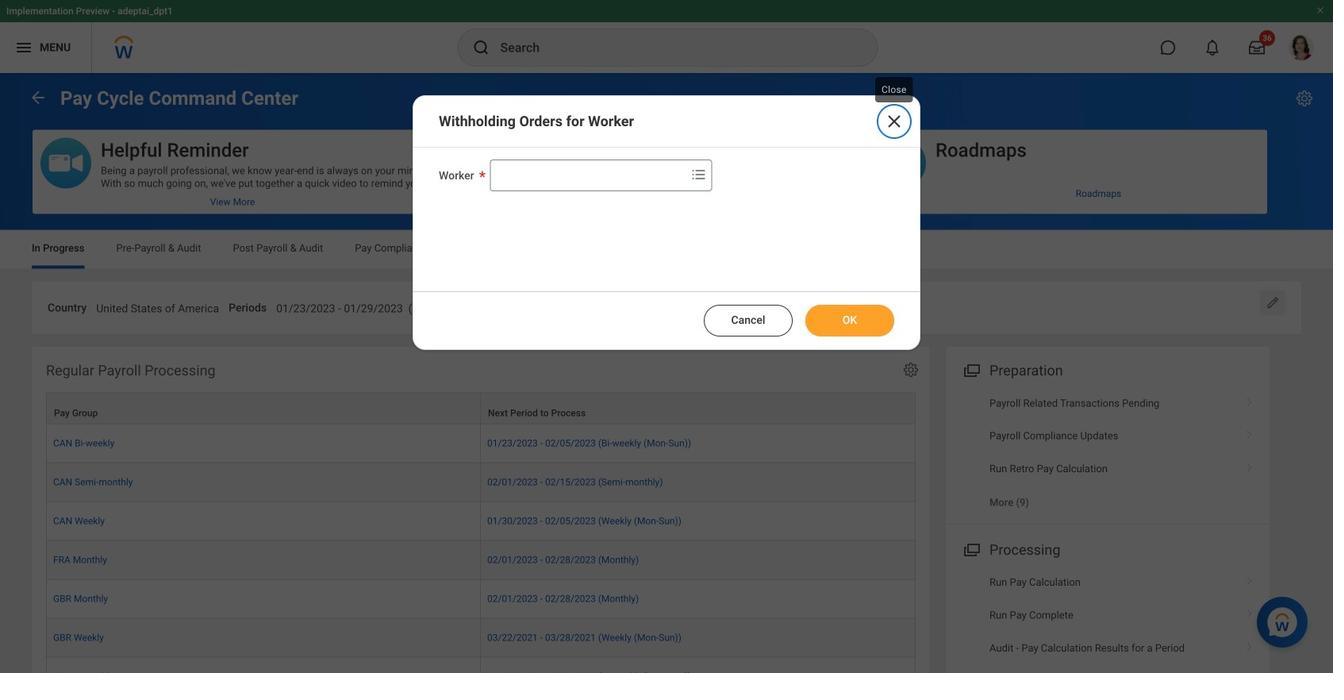 Task type: describe. For each thing, give the bounding box(es) containing it.
7 row from the top
[[46, 619, 916, 658]]

menu group image for 2nd list from the top
[[961, 538, 982, 560]]

menu group image for second list from the bottom of the page
[[961, 359, 982, 380]]

Search field
[[491, 161, 686, 190]]

5 row from the top
[[46, 541, 916, 580]]

3 chevron right image from the top
[[1240, 457, 1261, 473]]

x image
[[885, 112, 904, 131]]

search image
[[472, 38, 491, 57]]

previous page image
[[29, 88, 48, 107]]

4 chevron right image from the top
[[1240, 571, 1261, 587]]

regular payroll processing element
[[32, 347, 930, 673]]

2 chevron right image from the top
[[1240, 636, 1261, 652]]



Task type: locate. For each thing, give the bounding box(es) containing it.
tab list
[[16, 231, 1318, 269]]

2 menu group image from the top
[[961, 538, 982, 560]]

3 row from the top
[[46, 463, 916, 502]]

1 menu group image from the top
[[961, 359, 982, 380]]

main content
[[0, 73, 1334, 673]]

0 vertical spatial menu group image
[[961, 359, 982, 380]]

0 vertical spatial list
[[946, 387, 1270, 519]]

1 chevron right image from the top
[[1240, 392, 1261, 408]]

notifications large image
[[1205, 40, 1221, 56]]

2 chevron right image from the top
[[1240, 425, 1261, 440]]

1 vertical spatial list
[[946, 566, 1270, 673]]

close environment banner image
[[1316, 6, 1326, 15]]

chevron right image
[[1240, 604, 1261, 619], [1240, 636, 1261, 652]]

4 row from the top
[[46, 502, 916, 541]]

1 chevron right image from the top
[[1240, 604, 1261, 619]]

menu group image
[[961, 359, 982, 380], [961, 538, 982, 560]]

1 vertical spatial chevron right image
[[1240, 636, 1261, 652]]

profile logan mcneil element
[[1280, 30, 1324, 65]]

2 row from the top
[[46, 424, 916, 463]]

dialog
[[413, 95, 921, 350]]

1 row from the top
[[46, 392, 916, 424]]

banner
[[0, 0, 1334, 73]]

6 row from the top
[[46, 580, 916, 619]]

0 vertical spatial chevron right image
[[1240, 604, 1261, 619]]

row
[[46, 392, 916, 424], [46, 424, 916, 463], [46, 463, 916, 502], [46, 502, 916, 541], [46, 541, 916, 580], [46, 580, 916, 619], [46, 619, 916, 658], [46, 658, 916, 673]]

edit image
[[1265, 295, 1281, 311]]

configure this page image
[[1296, 89, 1315, 108]]

1 list from the top
[[946, 387, 1270, 519]]

None text field
[[276, 293, 506, 320]]

chevron right image
[[1240, 392, 1261, 408], [1240, 425, 1261, 440], [1240, 457, 1261, 473], [1240, 571, 1261, 587]]

list
[[946, 387, 1270, 519], [946, 566, 1270, 673]]

8 row from the top
[[46, 658, 916, 673]]

1 vertical spatial menu group image
[[961, 538, 982, 560]]

None text field
[[96, 293, 219, 320], [731, 293, 878, 320], [96, 293, 219, 320], [731, 293, 878, 320]]

2 list from the top
[[946, 566, 1270, 673]]

tooltip
[[872, 74, 917, 106]]

inbox large image
[[1250, 40, 1265, 56]]

prompts image
[[690, 165, 709, 184]]



Task type: vqa. For each thing, say whether or not it's contained in the screenshot.
menu group image
yes



